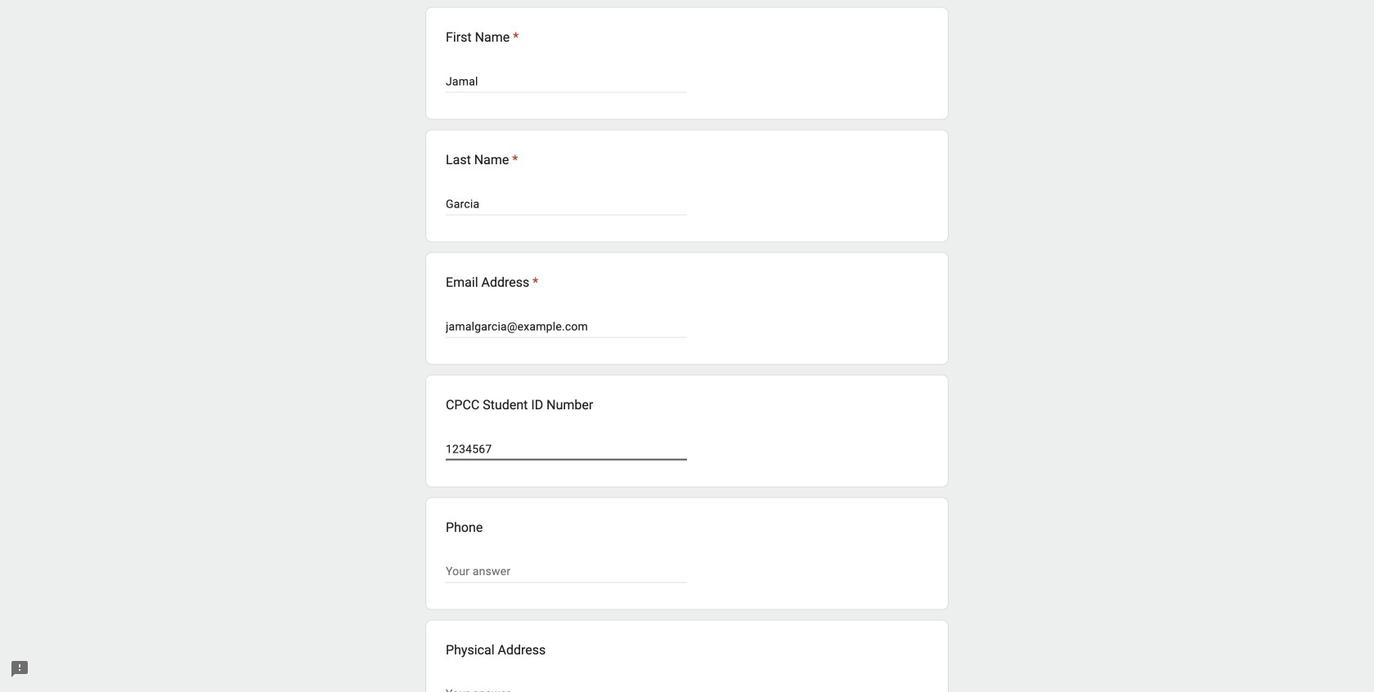 Task type: vqa. For each thing, say whether or not it's contained in the screenshot.
bottommost Border
no



Task type: describe. For each thing, give the bounding box(es) containing it.
report a problem to google image
[[10, 660, 29, 680]]

2 heading from the top
[[446, 150, 518, 170]]

0 vertical spatial required question element
[[510, 27, 519, 47]]

1 heading from the top
[[446, 27, 519, 47]]

3 heading from the top
[[446, 273, 539, 292]]



Task type: locate. For each thing, give the bounding box(es) containing it.
None text field
[[446, 562, 687, 582]]

heading
[[446, 27, 519, 47], [446, 150, 518, 170], [446, 273, 539, 292]]

2 vertical spatial heading
[[446, 273, 539, 292]]

2 vertical spatial required question element
[[530, 273, 539, 292]]

1 vertical spatial required question element
[[509, 150, 518, 170]]

list
[[425, 7, 949, 693]]

0 vertical spatial heading
[[446, 27, 519, 47]]

1 vertical spatial heading
[[446, 150, 518, 170]]

required question element
[[510, 27, 519, 47], [509, 150, 518, 170], [530, 273, 539, 292]]

None text field
[[446, 72, 687, 91], [446, 194, 687, 214], [446, 317, 687, 337], [446, 440, 687, 459], [446, 685, 687, 693], [446, 72, 687, 91], [446, 194, 687, 214], [446, 317, 687, 337], [446, 440, 687, 459], [446, 685, 687, 693]]



